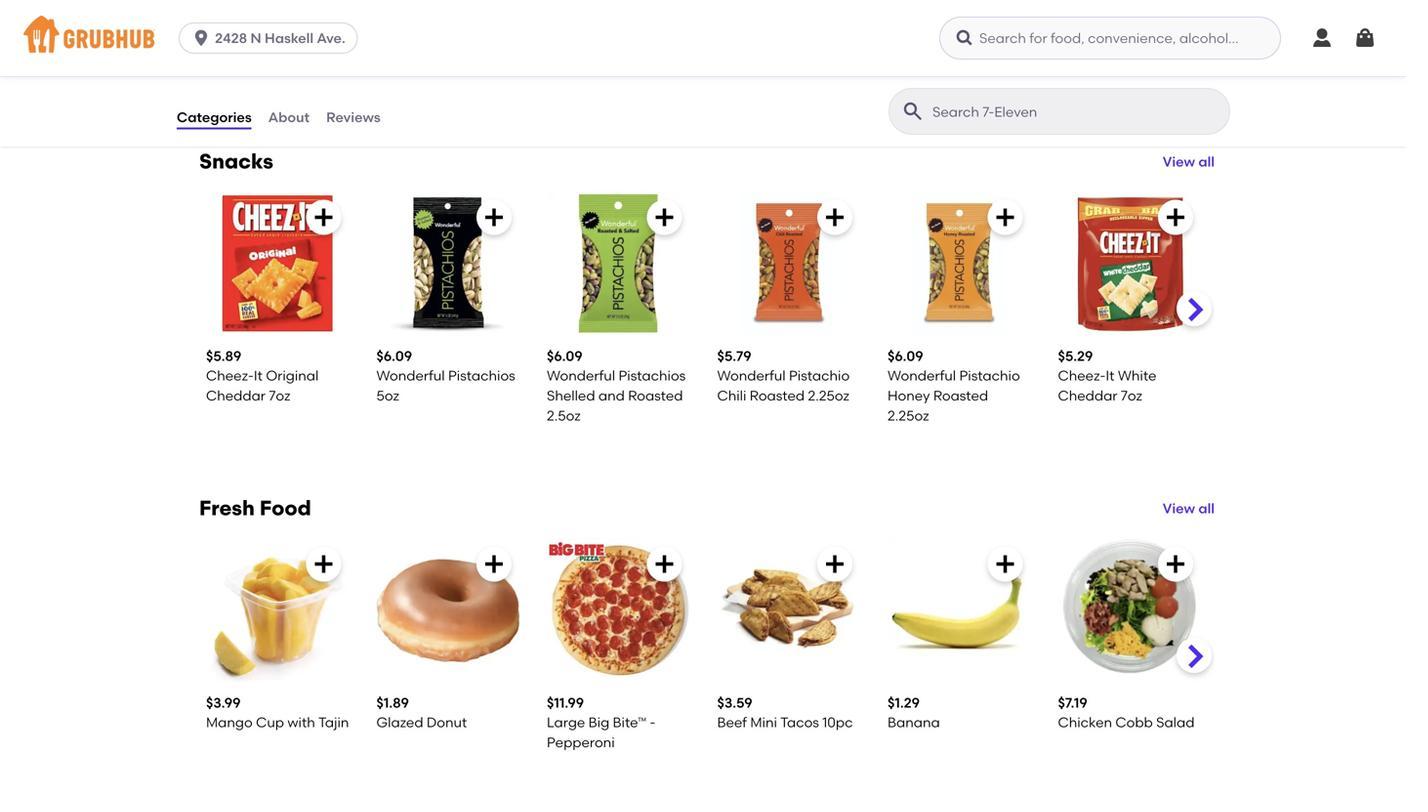 Task type: describe. For each thing, give the bounding box(es) containing it.
cheez- for $5.29
[[1058, 367, 1106, 384]]

svg image for $5.29 cheez-it white cheddar 7oz
[[1164, 206, 1188, 229]]

wonderful pistachio chili roasted 2.25oz image
[[717, 192, 861, 335]]

tajin
[[318, 714, 349, 731]]

$6.09 wonderful pistachios shelled and roasted 2.5oz
[[547, 348, 686, 424]]

sports
[[468, 21, 510, 37]]

$3.19
[[1058, 1, 1090, 18]]

svg image for $3.99 mango cup with tajin
[[312, 552, 336, 576]]

magnifying glass icon image
[[902, 100, 925, 123]]

$3.59
[[717, 695, 753, 711]]

about
[[268, 109, 310, 125]]

coca cola original 20oz
[[206, 21, 334, 57]]

$6.09 wonderful pistachio honey roasted 2.25oz
[[888, 348, 1020, 424]]

select
[[900, 21, 941, 37]]

all for fresh food
[[1199, 500, 1215, 517]]

wonderful for 5oz
[[377, 367, 445, 384]]

$1.89
[[377, 695, 409, 711]]

5oz
[[377, 387, 399, 404]]

beef
[[717, 714, 747, 731]]

shelled
[[547, 387, 595, 404]]

water
[[944, 21, 985, 37]]

reviews button
[[325, 76, 382, 147]]

svg image for $1.89 glazed donut
[[483, 552, 506, 576]]

ave.
[[317, 30, 345, 46]]

$5.89 cheez-it original cheddar 7oz
[[206, 348, 319, 404]]

$5.79
[[717, 348, 752, 364]]

wonderful for shelled
[[547, 367, 615, 384]]

7-select water 24 pack
[[888, 21, 1004, 57]]

fresh
[[199, 496, 255, 521]]

coca cola original 20oz button
[[198, 0, 357, 87]]

beef mini tacos 10pc image
[[717, 539, 861, 682]]

roasted for chili
[[750, 387, 805, 404]]

about button
[[267, 76, 311, 147]]

svg image for $5.89 cheez-it original cheddar 7oz
[[312, 206, 336, 229]]

cup
[[256, 714, 284, 731]]

Search 7-Eleven search field
[[931, 103, 1224, 121]]

svg image for $7.19 chicken cobb salad
[[1164, 552, 1188, 576]]

large big bite™  - pepperoni image
[[547, 539, 690, 682]]

donut
[[427, 714, 467, 731]]

$6.09 for $6.09 wonderful pistachios shelled and roasted 2.5oz
[[547, 348, 583, 364]]

$3.19 dr pepper 20oz
[[1058, 1, 1159, 37]]

$3.99 mango cup with tajin
[[206, 695, 349, 731]]

$11.99 large big bite™  - pepperoni
[[547, 695, 656, 751]]

and
[[599, 387, 625, 404]]

7-select water 24 pack button
[[880, 0, 1039, 87]]

all for snacks
[[1199, 153, 1215, 170]]

banana inside bodyarmor sports drink, strawberry banana 28oz
[[377, 60, 429, 77]]

cheddar for $5.29 cheez-it white cheddar 7oz
[[1058, 387, 1118, 404]]

original inside $5.89 cheez-it original cheddar 7oz
[[266, 367, 319, 384]]

cheddar for $5.89 cheez-it original cheddar 7oz
[[206, 387, 266, 404]]

svg image for $1.29 banana
[[994, 552, 1017, 576]]

mango
[[206, 714, 253, 731]]

24
[[988, 21, 1004, 37]]

2.25oz for wonderful pistachio honey roasted 2.25oz
[[888, 407, 929, 424]]

$1.29
[[888, 695, 920, 711]]

bodyarmor sports drink, strawberry banana 28oz button
[[369, 0, 527, 87]]

categories button
[[176, 76, 253, 147]]

svg image for $3.59 beef mini tacos 10pc
[[823, 552, 847, 576]]

cheez-it white cheddar 7oz image
[[1058, 192, 1201, 335]]

svg image for $11.99 large big bite™  - pepperoni
[[653, 552, 676, 576]]

with
[[288, 714, 315, 731]]

2428 n haskell ave.
[[215, 30, 345, 46]]

glazed donut image
[[377, 539, 520, 682]]

cola
[[246, 21, 278, 37]]

cheez-it original cheddar 7oz image
[[206, 192, 349, 335]]

view all for snacks
[[1163, 153, 1215, 170]]

$5.79 wonderful pistachio chili roasted 2.25oz
[[717, 348, 850, 404]]

view for snacks
[[1163, 153, 1196, 170]]

pepper
[[1077, 21, 1125, 37]]

pistachio for wonderful pistachio chili roasted 2.25oz
[[789, 367, 850, 384]]

haskell
[[265, 30, 314, 46]]

$3.99
[[206, 695, 241, 711]]

salad
[[1157, 714, 1195, 731]]

dr
[[1058, 21, 1073, 37]]

fresh food
[[199, 496, 311, 521]]

reviews
[[326, 109, 381, 125]]

svg image for $6.09 wonderful pistachios shelled and roasted 2.5oz
[[653, 206, 676, 229]]

$3.59 beef mini tacos 10pc
[[717, 695, 853, 731]]

$7.19 chicken cobb salad
[[1058, 695, 1195, 731]]

28oz
[[432, 60, 463, 77]]

banana image
[[888, 539, 1031, 682]]

2428
[[215, 30, 247, 46]]

pepperoni
[[547, 734, 615, 751]]

svg image for $6.09 wonderful pistachio honey roasted 2.25oz
[[994, 206, 1017, 229]]

$1.89 glazed donut
[[377, 695, 467, 731]]

pistachios for wonderful pistachios 5oz
[[448, 367, 516, 384]]

tacos
[[781, 714, 819, 731]]



Task type: vqa. For each thing, say whether or not it's contained in the screenshot.


Task type: locate. For each thing, give the bounding box(es) containing it.
drink,
[[377, 41, 414, 57]]

2.5oz
[[547, 407, 581, 424]]

0 horizontal spatial 20oz
[[206, 41, 237, 57]]

2 it from the left
[[1106, 367, 1115, 384]]

7oz for white
[[1121, 387, 1143, 404]]

cheddar
[[206, 387, 266, 404], [1058, 387, 1118, 404]]

2 view all button from the top
[[1163, 499, 1215, 518]]

roasted inside $6.09 wonderful pistachios shelled and roasted 2.5oz
[[628, 387, 683, 404]]

0 horizontal spatial 2.25oz
[[808, 387, 850, 404]]

$5.29
[[1058, 348, 1093, 364]]

0 horizontal spatial pistachios
[[448, 367, 516, 384]]

7oz inside $5.29 cheez-it white cheddar 7oz
[[1121, 387, 1143, 404]]

$6.09 up shelled
[[547, 348, 583, 364]]

$6.09 wonderful pistachios 5oz
[[377, 348, 516, 404]]

3 roasted from the left
[[934, 387, 989, 404]]

chili
[[717, 387, 747, 404]]

bite™
[[613, 714, 647, 731]]

1 horizontal spatial pistachios
[[619, 367, 686, 384]]

pack
[[888, 41, 921, 57]]

0 vertical spatial banana
[[377, 60, 429, 77]]

pistachios inside $6.09 wonderful pistachios shelled and roasted 2.5oz
[[619, 367, 686, 384]]

2 horizontal spatial roasted
[[934, 387, 989, 404]]

7oz
[[269, 387, 291, 404], [1121, 387, 1143, 404]]

0 vertical spatial 2.25oz
[[808, 387, 850, 404]]

2 pistachio from the left
[[960, 367, 1020, 384]]

1 vertical spatial view all
[[1163, 500, 1215, 517]]

svg image inside "2428 n haskell ave." button
[[192, 28, 211, 48]]

1 horizontal spatial cheez-
[[1058, 367, 1106, 384]]

2 roasted from the left
[[750, 387, 805, 404]]

10pc
[[823, 714, 853, 731]]

view all button for fresh food
[[1163, 499, 1215, 518]]

wonderful down $5.79
[[717, 367, 786, 384]]

1 view all from the top
[[1163, 153, 1215, 170]]

1 roasted from the left
[[628, 387, 683, 404]]

mini
[[751, 714, 777, 731]]

cheez- for $5.89
[[206, 367, 254, 384]]

1 horizontal spatial $6.09
[[547, 348, 583, 364]]

$5.29 cheez-it white cheddar 7oz
[[1058, 348, 1157, 404]]

view all
[[1163, 153, 1215, 170], [1163, 500, 1215, 517]]

$6.09 for $6.09 wonderful pistachio honey roasted 2.25oz
[[888, 348, 924, 364]]

2 all from the top
[[1199, 500, 1215, 517]]

2 cheddar from the left
[[1058, 387, 1118, 404]]

wonderful
[[377, 367, 445, 384], [547, 367, 615, 384], [717, 367, 786, 384], [888, 367, 956, 384]]

$11.99
[[547, 695, 584, 711]]

$6.09
[[377, 348, 412, 364], [547, 348, 583, 364], [888, 348, 924, 364]]

$1.29 banana
[[888, 695, 940, 731]]

large
[[547, 714, 585, 731]]

cheez- inside $5.89 cheez-it original cheddar 7oz
[[206, 367, 254, 384]]

1 pistachio from the left
[[789, 367, 850, 384]]

1 pistachios from the left
[[448, 367, 516, 384]]

$5.89
[[206, 348, 241, 364]]

1 vertical spatial 20oz
[[206, 41, 237, 57]]

svg image
[[1354, 26, 1377, 50], [192, 28, 211, 48], [483, 206, 506, 229], [653, 206, 676, 229], [823, 206, 847, 229], [1164, 206, 1188, 229], [312, 552, 336, 576], [994, 552, 1017, 576]]

1 wonderful from the left
[[377, 367, 445, 384]]

wonderful inside $6.09 wonderful pistachios 5oz
[[377, 367, 445, 384]]

1 horizontal spatial 7oz
[[1121, 387, 1143, 404]]

svg image for $5.79 wonderful pistachio chili roasted 2.25oz
[[823, 206, 847, 229]]

wonderful inside $5.79 wonderful pistachio chili roasted 2.25oz
[[717, 367, 786, 384]]

0 horizontal spatial pistachio
[[789, 367, 850, 384]]

1 vertical spatial view all button
[[1163, 499, 1215, 518]]

0 horizontal spatial cheddar
[[206, 387, 266, 404]]

bodyarmor sports drink, strawberry banana 28oz
[[377, 21, 510, 77]]

2 $6.09 from the left
[[547, 348, 583, 364]]

0 horizontal spatial roasted
[[628, 387, 683, 404]]

view all button for snacks
[[1163, 152, 1215, 172]]

cheddar down '$5.29'
[[1058, 387, 1118, 404]]

svg image
[[1311, 26, 1334, 50], [955, 28, 975, 48], [312, 206, 336, 229], [994, 206, 1017, 229], [483, 552, 506, 576], [653, 552, 676, 576], [823, 552, 847, 576], [1164, 552, 1188, 576]]

banana
[[377, 60, 429, 77], [888, 714, 940, 731]]

20oz right pepper
[[1128, 21, 1159, 37]]

wonderful inside $6.09 wonderful pistachios shelled and roasted 2.5oz
[[547, 367, 615, 384]]

0 vertical spatial view
[[1163, 153, 1196, 170]]

white
[[1118, 367, 1157, 384]]

1 horizontal spatial cheddar
[[1058, 387, 1118, 404]]

20oz inside coca cola original 20oz
[[206, 41, 237, 57]]

3 $6.09 from the left
[[888, 348, 924, 364]]

2 cheez- from the left
[[1058, 367, 1106, 384]]

2 7oz from the left
[[1121, 387, 1143, 404]]

2.25oz down honey
[[888, 407, 929, 424]]

it for original
[[254, 367, 263, 384]]

20oz
[[1128, 21, 1159, 37], [206, 41, 237, 57]]

1 vertical spatial original
[[266, 367, 319, 384]]

0 horizontal spatial it
[[254, 367, 263, 384]]

2.25oz left honey
[[808, 387, 850, 404]]

$6.09 inside $6.09 wonderful pistachios 5oz
[[377, 348, 412, 364]]

roasted
[[628, 387, 683, 404], [750, 387, 805, 404], [934, 387, 989, 404]]

wonderful for honey
[[888, 367, 956, 384]]

2.25oz inside $5.79 wonderful pistachio chili roasted 2.25oz
[[808, 387, 850, 404]]

1 horizontal spatial 20oz
[[1128, 21, 1159, 37]]

view all button
[[1163, 152, 1215, 172], [1163, 499, 1215, 518]]

$6.09 for $6.09 wonderful pistachios 5oz
[[377, 348, 412, 364]]

it for white
[[1106, 367, 1115, 384]]

$6.09 inside $6.09 wonderful pistachios shelled and roasted 2.5oz
[[547, 348, 583, 364]]

main navigation navigation
[[0, 0, 1407, 76]]

view for fresh food
[[1163, 500, 1196, 517]]

chicken cobb salad image
[[1058, 539, 1201, 682]]

cheddar down $5.89
[[206, 387, 266, 404]]

original
[[281, 21, 334, 37], [266, 367, 319, 384]]

1 horizontal spatial 2.25oz
[[888, 407, 929, 424]]

1 vertical spatial view
[[1163, 500, 1196, 517]]

glazed
[[377, 714, 423, 731]]

cheez- down $5.89
[[206, 367, 254, 384]]

wonderful pistachios shelled and roasted 2.5oz image
[[547, 192, 690, 335]]

wonderful pistachios 5oz image
[[377, 192, 520, 335]]

1 7oz from the left
[[269, 387, 291, 404]]

it
[[254, 367, 263, 384], [1106, 367, 1115, 384]]

roasted right 'and'
[[628, 387, 683, 404]]

0 horizontal spatial banana
[[377, 60, 429, 77]]

7oz inside $5.89 cheez-it original cheddar 7oz
[[269, 387, 291, 404]]

roasted inside $5.79 wonderful pistachio chili roasted 2.25oz
[[750, 387, 805, 404]]

2428 n haskell ave. button
[[179, 22, 366, 54]]

0 horizontal spatial $6.09
[[377, 348, 412, 364]]

20oz down coca
[[206, 41, 237, 57]]

$6.09 up 5oz
[[377, 348, 412, 364]]

0 vertical spatial all
[[1199, 153, 1215, 170]]

Search for food, convenience, alcohol... search field
[[940, 17, 1282, 60]]

20oz inside $3.19 dr pepper 20oz
[[1128, 21, 1159, 37]]

food
[[260, 496, 311, 521]]

1 cheddar from the left
[[206, 387, 266, 404]]

0 vertical spatial original
[[281, 21, 334, 37]]

4 wonderful from the left
[[888, 367, 956, 384]]

it inside $5.89 cheez-it original cheddar 7oz
[[254, 367, 263, 384]]

2 view from the top
[[1163, 500, 1196, 517]]

2 view all from the top
[[1163, 500, 1215, 517]]

strawberry
[[417, 41, 490, 57]]

view
[[1163, 153, 1196, 170], [1163, 500, 1196, 517]]

1 $6.09 from the left
[[377, 348, 412, 364]]

banana down drink, on the top left
[[377, 60, 429, 77]]

1 vertical spatial 2.25oz
[[888, 407, 929, 424]]

$6.09 inside $6.09 wonderful pistachio honey roasted 2.25oz
[[888, 348, 924, 364]]

chicken
[[1058, 714, 1113, 731]]

2 pistachios from the left
[[619, 367, 686, 384]]

it inside $5.29 cheez-it white cheddar 7oz
[[1106, 367, 1115, 384]]

0 vertical spatial view all button
[[1163, 152, 1215, 172]]

wonderful up 5oz
[[377, 367, 445, 384]]

pistachios for wonderful pistachios shelled and roasted 2.5oz
[[619, 367, 686, 384]]

1 horizontal spatial it
[[1106, 367, 1115, 384]]

2 wonderful from the left
[[547, 367, 615, 384]]

2.25oz inside $6.09 wonderful pistachio honey roasted 2.25oz
[[888, 407, 929, 424]]

2.25oz
[[808, 387, 850, 404], [888, 407, 929, 424]]

7oz for original
[[269, 387, 291, 404]]

roasted right honey
[[934, 387, 989, 404]]

roasted inside $6.09 wonderful pistachio honey roasted 2.25oz
[[934, 387, 989, 404]]

original inside coca cola original 20oz
[[281, 21, 334, 37]]

20oz for $3.19 dr pepper 20oz
[[1128, 21, 1159, 37]]

roasted right chili
[[750, 387, 805, 404]]

cheez- down '$5.29'
[[1058, 367, 1106, 384]]

0 horizontal spatial 7oz
[[269, 387, 291, 404]]

wonderful up honey
[[888, 367, 956, 384]]

0 vertical spatial 20oz
[[1128, 21, 1159, 37]]

1 view all button from the top
[[1163, 152, 1215, 172]]

cheez-
[[206, 367, 254, 384], [1058, 367, 1106, 384]]

pistachios
[[448, 367, 516, 384], [619, 367, 686, 384]]

all
[[1199, 153, 1215, 170], [1199, 500, 1215, 517]]

mango cup with tajin image
[[206, 539, 349, 682]]

1 view from the top
[[1163, 153, 1196, 170]]

1 vertical spatial banana
[[888, 714, 940, 731]]

banana down $1.29
[[888, 714, 940, 731]]

1 horizontal spatial pistachio
[[960, 367, 1020, 384]]

1 all from the top
[[1199, 153, 1215, 170]]

svg image for $6.09 wonderful pistachios 5oz
[[483, 206, 506, 229]]

big
[[589, 714, 610, 731]]

pistachio for wonderful pistachio honey roasted 2.25oz
[[960, 367, 1020, 384]]

wonderful pistachio honey roasted 2.25oz image
[[888, 192, 1031, 335]]

wonderful for chili
[[717, 367, 786, 384]]

pistachio inside $5.79 wonderful pistachio chili roasted 2.25oz
[[789, 367, 850, 384]]

roasted for honey
[[934, 387, 989, 404]]

categories
[[177, 109, 252, 125]]

pistachio
[[789, 367, 850, 384], [960, 367, 1020, 384]]

cobb
[[1116, 714, 1153, 731]]

bodyarmor
[[377, 21, 465, 37]]

cheez- inside $5.29 cheez-it white cheddar 7oz
[[1058, 367, 1106, 384]]

cheddar inside $5.29 cheez-it white cheddar 7oz
[[1058, 387, 1118, 404]]

2 horizontal spatial $6.09
[[888, 348, 924, 364]]

wonderful up shelled
[[547, 367, 615, 384]]

wonderful inside $6.09 wonderful pistachio honey roasted 2.25oz
[[888, 367, 956, 384]]

n
[[251, 30, 261, 46]]

snacks
[[199, 149, 273, 174]]

1 vertical spatial all
[[1199, 500, 1215, 517]]

$6.09 up honey
[[888, 348, 924, 364]]

2.25oz for wonderful pistachio chili roasted 2.25oz
[[808, 387, 850, 404]]

7-
[[888, 21, 900, 37]]

3 wonderful from the left
[[717, 367, 786, 384]]

honey
[[888, 387, 930, 404]]

1 horizontal spatial roasted
[[750, 387, 805, 404]]

0 vertical spatial view all
[[1163, 153, 1215, 170]]

pistachio inside $6.09 wonderful pistachio honey roasted 2.25oz
[[960, 367, 1020, 384]]

0 horizontal spatial cheez-
[[206, 367, 254, 384]]

$7.19
[[1058, 695, 1088, 711]]

1 horizontal spatial banana
[[888, 714, 940, 731]]

1 it from the left
[[254, 367, 263, 384]]

20oz for coca cola original 20oz
[[206, 41, 237, 57]]

-
[[650, 714, 656, 731]]

pistachios inside $6.09 wonderful pistachios 5oz
[[448, 367, 516, 384]]

coca
[[206, 21, 243, 37]]

cheddar inside $5.89 cheez-it original cheddar 7oz
[[206, 387, 266, 404]]

view all for fresh food
[[1163, 500, 1215, 517]]

1 cheez- from the left
[[206, 367, 254, 384]]



